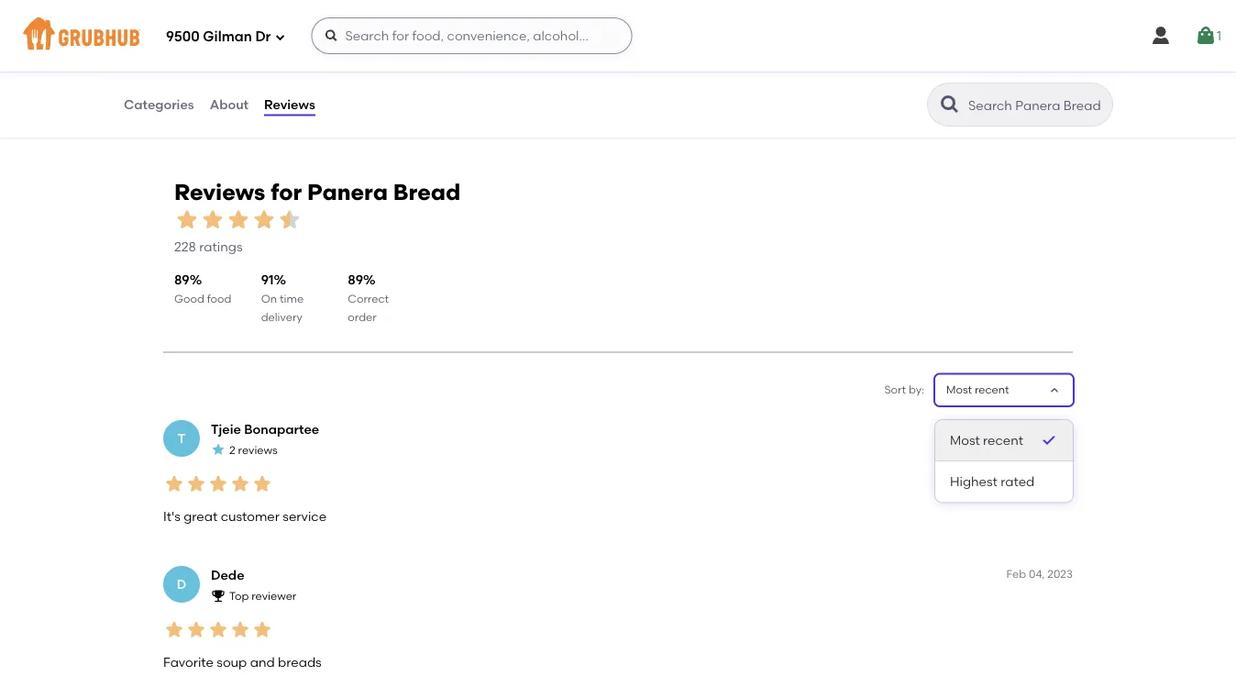 Task type: describe. For each thing, give the bounding box(es) containing it.
about
[[210, 97, 249, 112]]

Sort by: field
[[947, 382, 1010, 398]]

recent inside option
[[983, 432, 1024, 448]]

favorite soup and breads
[[163, 654, 322, 670]]

categories
[[124, 97, 194, 112]]

american for wendy's
[[175, 39, 228, 53]]

reviews for panera bread
[[174, 179, 461, 205]]

0 vertical spatial most recent
[[947, 383, 1010, 396]]

35–50 for wendy's
[[150, 63, 182, 76]]

35–50 min $5.99 delivery
[[477, 63, 549, 92]]

caret down icon image
[[1048, 383, 1062, 397]]

bread
[[393, 179, 461, 205]]

1 horizontal spatial svg image
[[1150, 25, 1172, 47]]

1
[[1217, 28, 1222, 43]]

wendy's
[[150, 15, 211, 33]]

about button
[[209, 72, 250, 138]]

tjeie
[[211, 421, 241, 437]]

delivery for 25–40 min $3.99 delivery
[[835, 79, 876, 92]]

it's great customer service
[[163, 508, 327, 524]]

and
[[250, 654, 275, 670]]

great
[[184, 508, 218, 524]]

feb 04, 2023
[[1007, 567, 1073, 580]]

most recent option
[[936, 420, 1073, 462]]

d
[[177, 576, 186, 592]]

t
[[178, 430, 186, 446]]

91
[[261, 272, 274, 287]]

delivery for 35–50 min $6.99 delivery
[[179, 79, 221, 92]]

35–50 min $6.99 delivery
[[150, 63, 221, 92]]

highest
[[950, 474, 998, 490]]

2 reviews
[[229, 443, 278, 457]]

delivery for 91 on time delivery
[[261, 311, 302, 324]]

breads
[[278, 654, 322, 670]]

reviewer
[[252, 589, 297, 603]]

mar
[[1006, 421, 1027, 434]]

228
[[174, 239, 196, 254]]

ratings for 228 ratings
[[199, 239, 243, 254]]

subscription pass image
[[477, 39, 496, 54]]

svg image inside 1 button
[[1195, 25, 1217, 47]]

soup
[[217, 654, 247, 670]]

correct
[[348, 292, 389, 305]]

25–40
[[805, 63, 837, 76]]

mar 24, 2023
[[1006, 421, 1073, 434]]

delivery for 35–50 min $5.99 delivery
[[507, 79, 549, 92]]

dr
[[255, 29, 271, 45]]

dede
[[211, 567, 245, 583]]

sort by:
[[885, 383, 925, 396]]

reviews for reviews
[[264, 97, 315, 112]]

trophy icon image
[[211, 588, 226, 603]]

ihop
[[477, 15, 515, 33]]

2023 for favorite soup and breads
[[1048, 567, 1073, 580]]

0 horizontal spatial svg image
[[275, 32, 286, 43]]

Search Panera Bread search field
[[967, 96, 1107, 114]]

89 for 89 correct order
[[348, 272, 363, 287]]

by:
[[909, 383, 925, 396]]

9500 gilman dr
[[166, 29, 271, 45]]



Task type: locate. For each thing, give the bounding box(es) containing it.
delivery inside 25–40 min $3.99 delivery
[[835, 79, 876, 92]]

most right by:
[[947, 383, 972, 396]]

2 89 from the left
[[348, 272, 363, 287]]

2
[[229, 443, 235, 457]]

1 horizontal spatial 89
[[348, 272, 363, 287]]

min
[[185, 63, 205, 76], [512, 63, 532, 76], [840, 63, 860, 76]]

0 vertical spatial ratings
[[1044, 82, 1087, 98]]

2 min from the left
[[512, 63, 532, 76]]

most inside most recent option
[[950, 432, 980, 448]]

89 for 89 good food
[[174, 272, 190, 287]]

1 vertical spatial most recent
[[950, 432, 1024, 448]]

$3.99
[[805, 79, 832, 92]]

ratings
[[1044, 82, 1087, 98], [199, 239, 243, 254]]

24,
[[1030, 421, 1045, 434]]

most inside most recent field
[[947, 383, 972, 396]]

89 correct order
[[348, 272, 389, 324]]

search icon image
[[939, 94, 961, 116]]

min for ihop
[[512, 63, 532, 76]]

it's
[[163, 508, 181, 524]]

9500
[[166, 29, 200, 45]]

0 horizontal spatial american
[[175, 39, 228, 53]]

most recent
[[947, 383, 1010, 396], [950, 432, 1024, 448]]

35–50 for ihop
[[477, 63, 510, 76]]

89 up good
[[174, 272, 190, 287]]

reviews for reviews for panera bread
[[174, 179, 265, 205]]

delivery right $3.99
[[835, 79, 876, 92]]

min inside 35–50 min $6.99 delivery
[[185, 63, 205, 76]]

91 on time delivery
[[261, 272, 304, 324]]

1 vertical spatial 2023
[[1048, 567, 1073, 580]]

top
[[229, 589, 249, 603]]

svg image
[[1150, 25, 1172, 47], [324, 28, 339, 43]]

2023 right the 04,
[[1048, 567, 1073, 580]]

american
[[175, 39, 228, 53], [503, 39, 556, 53]]

1 vertical spatial ratings
[[199, 239, 243, 254]]

0 horizontal spatial ratings
[[199, 239, 243, 254]]

35–50 up $6.99
[[150, 63, 182, 76]]

ratings right 129
[[1044, 82, 1087, 98]]

89 up correct
[[348, 272, 363, 287]]

reviews
[[238, 443, 278, 457]]

ratings for 129 ratings
[[1044, 82, 1087, 98]]

0 horizontal spatial 35–50
[[150, 63, 182, 76]]

for
[[271, 179, 302, 205]]

wendy's link
[[150, 14, 431, 35]]

most recent inside most recent option
[[950, 432, 1024, 448]]

american for ihop
[[503, 39, 556, 53]]

2023 right the "24,"
[[1048, 421, 1073, 434]]

svg image
[[1195, 25, 1217, 47], [275, 32, 286, 43]]

0 vertical spatial reviews
[[264, 97, 315, 112]]

most recent up highest rated
[[950, 432, 1024, 448]]

35–50
[[150, 63, 182, 76], [477, 63, 510, 76]]

american down wendy's
[[175, 39, 228, 53]]

0 vertical spatial 2023
[[1048, 421, 1073, 434]]

tjeie  bonapartee
[[211, 421, 319, 437]]

sort
[[885, 383, 906, 396]]

reviews inside button
[[264, 97, 315, 112]]

good
[[174, 292, 204, 305]]

min for wendy's
[[185, 63, 205, 76]]

reviews right about
[[264, 97, 315, 112]]

recent up mar
[[975, 383, 1010, 396]]

time
[[280, 292, 304, 305]]

delivery inside "35–50 min $5.99 delivery"
[[507, 79, 549, 92]]

delivery inside the 91 on time delivery
[[261, 311, 302, 324]]

2 american from the left
[[503, 39, 556, 53]]

feb
[[1007, 567, 1027, 580]]

1 min from the left
[[185, 63, 205, 76]]

1 horizontal spatial 35–50
[[477, 63, 510, 76]]

1 vertical spatial most
[[950, 432, 980, 448]]

delivery
[[179, 79, 221, 92], [507, 79, 549, 92], [835, 79, 876, 92], [261, 311, 302, 324]]

min inside 25–40 min $3.99 delivery
[[840, 63, 860, 76]]

recent left the "24,"
[[983, 432, 1024, 448]]

bonapartee
[[244, 421, 319, 437]]

reviews button
[[263, 72, 316, 138]]

89
[[174, 272, 190, 287], [348, 272, 363, 287]]

2 35–50 from the left
[[477, 63, 510, 76]]

3 min from the left
[[840, 63, 860, 76]]

star icon image
[[358, 62, 373, 76], [373, 62, 387, 76], [387, 62, 402, 76], [402, 62, 417, 76], [417, 62, 431, 76], [417, 62, 431, 76], [686, 62, 701, 76], [701, 62, 715, 76], [715, 62, 730, 76], [730, 62, 745, 76], [745, 62, 759, 76], [745, 62, 759, 76], [1014, 62, 1028, 76], [1028, 62, 1043, 76], [1043, 62, 1058, 76], [1058, 62, 1072, 76], [1072, 62, 1087, 76], [1072, 62, 1087, 76], [174, 207, 200, 233], [200, 207, 226, 233], [226, 207, 251, 233], [251, 207, 277, 233], [277, 207, 303, 233], [277, 207, 303, 233], [211, 442, 226, 457], [163, 473, 185, 495], [185, 473, 207, 495], [207, 473, 229, 495], [229, 473, 251, 495], [251, 473, 273, 495], [163, 619, 185, 641], [185, 619, 207, 641], [207, 619, 229, 641], [229, 619, 251, 641], [251, 619, 273, 641]]

89 good food
[[174, 272, 232, 305]]

1 vertical spatial reviews
[[174, 179, 265, 205]]

1 vertical spatial recent
[[983, 432, 1024, 448]]

most
[[947, 383, 972, 396], [950, 432, 980, 448]]

min inside "35–50 min $5.99 delivery"
[[512, 63, 532, 76]]

2023 for it's great customer service
[[1048, 421, 1073, 434]]

american up "35–50 min $5.99 delivery"
[[503, 39, 556, 53]]

svg image right dr
[[324, 28, 339, 43]]

svg image left 1 button
[[1150, 25, 1172, 47]]

129
[[1021, 82, 1041, 98]]

2 horizontal spatial min
[[840, 63, 860, 76]]

recent inside field
[[975, 383, 1010, 396]]

Search for food, convenience, alcohol... search field
[[311, 17, 632, 54]]

35–50 inside "35–50 min $5.99 delivery"
[[477, 63, 510, 76]]

ratings right 228
[[199, 239, 243, 254]]

35–50 up $5.99
[[477, 63, 510, 76]]

1 2023 from the top
[[1048, 421, 1073, 434]]

rated
[[1001, 474, 1035, 490]]

highest rated
[[950, 474, 1035, 490]]

customer
[[221, 508, 280, 524]]

most up 'highest'
[[950, 432, 980, 448]]

1 horizontal spatial min
[[512, 63, 532, 76]]

1 button
[[1195, 19, 1222, 52]]

delivery right $5.99
[[507, 79, 549, 92]]

categories button
[[123, 72, 195, 138]]

most recent up mar
[[947, 383, 1010, 396]]

top reviewer
[[229, 589, 297, 603]]

35–50 inside 35–50 min $6.99 delivery
[[150, 63, 182, 76]]

min right the '25–40'
[[840, 63, 860, 76]]

0 vertical spatial most
[[947, 383, 972, 396]]

1 american from the left
[[175, 39, 228, 53]]

reviews up the 228 ratings
[[174, 179, 265, 205]]

228 ratings
[[174, 239, 243, 254]]

1 horizontal spatial svg image
[[1195, 25, 1217, 47]]

89 inside 89 good food
[[174, 272, 190, 287]]

service
[[283, 508, 327, 524]]

order
[[348, 311, 377, 324]]

1 horizontal spatial american
[[503, 39, 556, 53]]

reviews
[[264, 97, 315, 112], [174, 179, 265, 205]]

0 horizontal spatial min
[[185, 63, 205, 76]]

1 35–50 from the left
[[150, 63, 182, 76]]

04,
[[1029, 567, 1045, 580]]

2023
[[1048, 421, 1073, 434], [1048, 567, 1073, 580]]

delivery up about
[[179, 79, 221, 92]]

recent
[[975, 383, 1010, 396], [983, 432, 1024, 448]]

ihop link
[[477, 14, 759, 35]]

1 89 from the left
[[174, 272, 190, 287]]

main navigation navigation
[[0, 0, 1237, 72]]

gilman
[[203, 29, 252, 45]]

0 vertical spatial recent
[[975, 383, 1010, 396]]

check icon image
[[1040, 431, 1059, 449]]

min down ihop
[[512, 63, 532, 76]]

panera
[[307, 179, 388, 205]]

0 horizontal spatial 89
[[174, 272, 190, 287]]

on
[[261, 292, 277, 305]]

$6.99
[[150, 79, 177, 92]]

0 horizontal spatial svg image
[[324, 28, 339, 43]]

1 horizontal spatial ratings
[[1044, 82, 1087, 98]]

delivery inside 35–50 min $6.99 delivery
[[179, 79, 221, 92]]

$5.99
[[477, 79, 505, 92]]

delivery down time
[[261, 311, 302, 324]]

2 2023 from the top
[[1048, 567, 1073, 580]]

min down 9500
[[185, 63, 205, 76]]

food
[[207, 292, 232, 305]]

89 inside 89 correct order
[[348, 272, 363, 287]]

favorite
[[163, 654, 214, 670]]

129 ratings
[[1021, 82, 1087, 98]]

25–40 min $3.99 delivery
[[805, 63, 876, 92]]



Task type: vqa. For each thing, say whether or not it's contained in the screenshot.
D
yes



